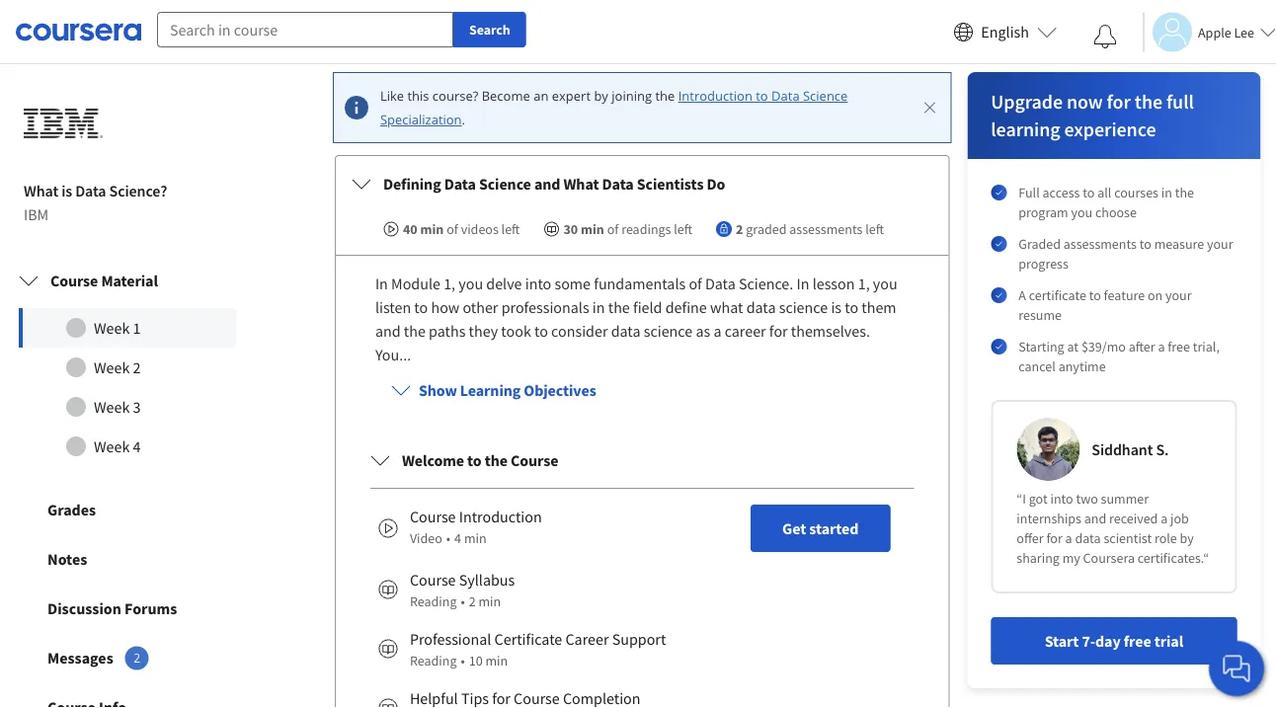 Task type: locate. For each thing, give the bounding box(es) containing it.
is down lesson
[[831, 297, 841, 317]]

completion
[[562, 688, 640, 708]]

1 vertical spatial reading
[[409, 651, 456, 669]]

course down professional certificate career support reading • 10 min
[[513, 688, 559, 708]]

0 vertical spatial and
[[534, 173, 560, 193]]

the inside 'dropdown button'
[[484, 450, 507, 470]]

what up 30
[[563, 173, 599, 193]]

1 horizontal spatial you
[[873, 273, 897, 293]]

introduction inside introduction to data science specialization
[[678, 86, 752, 104]]

helpful
[[409, 688, 458, 708]]

0 horizontal spatial by
[[594, 86, 608, 104]]

1 reading from the top
[[409, 592, 456, 610]]

left right videos
[[501, 220, 519, 237]]

assessments inside 'graded assessments to measure your progress'
[[1063, 235, 1136, 252]]

2 horizontal spatial of
[[688, 273, 702, 293]]

0 horizontal spatial 1,
[[443, 273, 455, 293]]

2 right quiz icon
[[735, 220, 743, 237]]

4 week from the top
[[94, 436, 130, 456]]

helpful tips for course completion
[[409, 688, 640, 708]]

course inside course material dropdown button
[[50, 270, 98, 290]]

into up internships
[[1050, 489, 1073, 507]]

data inside introduction to data science specialization
[[771, 86, 799, 104]]

you up other
[[458, 273, 483, 293]]

1 week from the top
[[94, 318, 130, 337]]

as
[[695, 320, 710, 340]]

1 horizontal spatial into
[[1050, 489, 1073, 507]]

1, up them
[[858, 273, 869, 293]]

course inside "course introduction video • 4 min"
[[409, 506, 455, 526]]

2 vertical spatial data
[[1075, 529, 1100, 547]]

and down an
[[534, 173, 560, 193]]

4 down 3
[[133, 436, 141, 456]]

graded
[[1018, 235, 1060, 252]]

1 vertical spatial into
[[1050, 489, 1073, 507]]

the up you...
[[403, 320, 425, 340]]

reading
[[409, 592, 456, 610], [409, 651, 456, 669]]

1 horizontal spatial 1,
[[858, 273, 869, 293]]

data
[[746, 297, 775, 317], [611, 320, 640, 340], [1075, 529, 1100, 547]]

to inside 'dropdown button'
[[467, 450, 481, 470]]

left up them
[[865, 220, 884, 237]]

1 horizontal spatial what
[[563, 173, 599, 193]]

• right video
[[446, 529, 450, 547]]

0 vertical spatial data
[[746, 297, 775, 317]]

1 horizontal spatial your
[[1207, 235, 1233, 252]]

1 vertical spatial •
[[460, 592, 464, 610]]

0 horizontal spatial of
[[446, 220, 458, 237]]

1 horizontal spatial introduction
[[678, 86, 752, 104]]

• inside professional certificate career support reading • 10 min
[[460, 651, 464, 669]]

0 horizontal spatial 4
[[133, 436, 141, 456]]

30
[[563, 220, 578, 237]]

a inside in module 1, you delve into some fundamentals of data science. in lesson 1, you listen to how other professionals in the field define what data science is to them and the paths they took to consider data science as a career for themselves. you...
[[713, 320, 721, 340]]

the right welcome
[[484, 450, 507, 470]]

data down the field
[[611, 320, 640, 340]]

2 left from the left
[[673, 220, 692, 237]]

syllabus
[[459, 569, 514, 589]]

defining data science and what data scientists do
[[383, 173, 725, 193]]

career
[[724, 320, 766, 340]]

min up syllabus
[[464, 529, 486, 547]]

course down objectives
[[510, 450, 558, 470]]

into inside in module 1, you delve into some fundamentals of data science. in lesson 1, you listen to how other professionals in the field define what data science is to them and the paths they took to consider data science as a career for themselves. you...
[[525, 273, 551, 293]]

course for course material
[[50, 270, 98, 290]]

into up professionals
[[525, 273, 551, 293]]

for right career
[[769, 320, 787, 340]]

and down listen
[[375, 320, 400, 340]]

.
[[461, 110, 465, 128]]

chat with us image
[[1221, 653, 1252, 685]]

day
[[1095, 631, 1120, 650]]

you down the access
[[1071, 203, 1092, 221]]

info image
[[344, 95, 368, 119]]

get
[[782, 518, 806, 538]]

0 horizontal spatial your
[[1165, 286, 1191, 304]]

2 horizontal spatial left
[[865, 220, 884, 237]]

1 vertical spatial free
[[1123, 631, 1151, 650]]

of for 30 min
[[607, 220, 618, 237]]

2 week from the top
[[94, 357, 130, 377]]

what inside what is data science? ibm
[[24, 180, 58, 200]]

1 horizontal spatial 4
[[454, 529, 461, 547]]

your right "on" at the top right of the page
[[1165, 286, 1191, 304]]

0 vertical spatial into
[[525, 273, 551, 293]]

1 vertical spatial your
[[1165, 286, 1191, 304]]

in module 1, you delve into some fundamentals of data science. in lesson 1, you listen to how other professionals in the field define what data science is to them and the paths they took to consider data science as a career for themselves. you...
[[375, 273, 897, 364]]

by right the expert
[[594, 86, 608, 104]]

0 vertical spatial 4
[[133, 436, 141, 456]]

english
[[981, 22, 1029, 42]]

1 horizontal spatial in
[[1161, 183, 1172, 201]]

my
[[1062, 549, 1080, 566]]

reading up the professional
[[409, 592, 456, 610]]

0 horizontal spatial and
[[375, 320, 400, 340]]

you up them
[[873, 273, 897, 293]]

0 vertical spatial free
[[1167, 337, 1190, 355]]

1 horizontal spatial of
[[607, 220, 618, 237]]

other
[[462, 297, 498, 317]]

listen
[[375, 297, 411, 317]]

coursera
[[1083, 549, 1134, 566]]

free inside "button"
[[1123, 631, 1151, 650]]

what up ibm
[[24, 180, 58, 200]]

free left "trial," at the right of page
[[1167, 337, 1190, 355]]

a right the after on the right of the page
[[1158, 337, 1165, 355]]

1 vertical spatial by
[[1179, 529, 1194, 547]]

1 horizontal spatial assessments
[[1063, 235, 1136, 252]]

of for 40 min
[[446, 220, 458, 237]]

2 vertical spatial •
[[460, 651, 464, 669]]

introduction to data science specialization link
[[380, 86, 847, 128]]

for inside in module 1, you delve into some fundamentals of data science. in lesson 1, you listen to how other professionals in the field define what data science is to them and the paths they took to consider data science as a career for themselves. you...
[[769, 320, 787, 340]]

week 2
[[94, 357, 141, 377]]

week left "1"
[[94, 318, 130, 337]]

in up listen
[[375, 273, 388, 293]]

week 4 link
[[19, 426, 236, 466]]

1 horizontal spatial by
[[1179, 529, 1194, 547]]

1 left from the left
[[501, 220, 519, 237]]

week
[[94, 318, 130, 337], [94, 357, 130, 377], [94, 397, 130, 416], [94, 436, 130, 456]]

2 horizontal spatial and
[[1084, 509, 1106, 527]]

for down internships
[[1046, 529, 1062, 547]]

0 vertical spatial reading
[[409, 592, 456, 610]]

science inside introduction to data science specialization
[[803, 86, 847, 104]]

science down the define
[[643, 320, 692, 340]]

0 vertical spatial introduction
[[678, 86, 752, 104]]

2 1, from the left
[[858, 273, 869, 293]]

in left lesson
[[796, 273, 809, 293]]

min right 40
[[420, 220, 443, 237]]

an
[[533, 86, 548, 104]]

introduction right joining
[[678, 86, 752, 104]]

the left the full
[[1134, 89, 1162, 114]]

close image
[[920, 98, 938, 116]]

in up consider
[[592, 297, 605, 317]]

by
[[594, 86, 608, 104], [1179, 529, 1194, 547]]

two
[[1076, 489, 1098, 507]]

by down job
[[1179, 529, 1194, 547]]

0 vertical spatial in
[[1161, 183, 1172, 201]]

science up the themselves.
[[779, 297, 827, 317]]

1 horizontal spatial and
[[534, 173, 560, 193]]

1 horizontal spatial in
[[796, 273, 809, 293]]

course down video
[[409, 569, 455, 589]]

0 horizontal spatial what
[[24, 180, 58, 200]]

0 horizontal spatial data
[[611, 320, 640, 340]]

1 vertical spatial science
[[643, 320, 692, 340]]

of up the define
[[688, 273, 702, 293]]

0 horizontal spatial science
[[643, 320, 692, 340]]

notes
[[47, 549, 87, 568]]

search button
[[453, 12, 526, 47]]

Search in course text field
[[157, 12, 453, 47]]

measure
[[1154, 235, 1204, 252]]

paths
[[428, 320, 465, 340]]

left right readings at the top
[[673, 220, 692, 237]]

1 horizontal spatial free
[[1167, 337, 1190, 355]]

2 horizontal spatial data
[[1075, 529, 1100, 547]]

trial,
[[1192, 337, 1219, 355]]

science
[[779, 297, 827, 317], [643, 320, 692, 340]]

in right courses
[[1161, 183, 1172, 201]]

40 min of videos left
[[402, 220, 519, 237]]

a right as
[[713, 320, 721, 340]]

s.
[[1156, 439, 1168, 459]]

them
[[861, 297, 896, 317]]

now
[[1066, 89, 1103, 114]]

min right 30
[[580, 220, 604, 237]]

1 vertical spatial is
[[831, 297, 841, 317]]

0 vertical spatial your
[[1207, 235, 1233, 252]]

you
[[1071, 203, 1092, 221], [458, 273, 483, 293], [873, 273, 897, 293]]

data inside "i got into two summer internships and received a job offer for a data scientist role by sharing my coursera certificates."
[[1075, 529, 1100, 547]]

after
[[1128, 337, 1155, 355]]

4 right video
[[454, 529, 461, 547]]

data up "my"
[[1075, 529, 1100, 547]]

upgrade
[[991, 89, 1062, 114]]

• left 10
[[460, 651, 464, 669]]

1 vertical spatial data
[[611, 320, 640, 340]]

of inside in module 1, you delve into some fundamentals of data science. in lesson 1, you listen to how other professionals in the field define what data science is to them and the paths they took to consider data science as a career for themselves. you...
[[688, 273, 702, 293]]

ibm
[[24, 204, 49, 224]]

is down ibm image
[[61, 180, 72, 200]]

1, up "how"
[[443, 273, 455, 293]]

lee
[[1234, 23, 1254, 41]]

your
[[1207, 235, 1233, 252], [1165, 286, 1191, 304]]

themselves.
[[791, 320, 870, 340]]

1 horizontal spatial science
[[779, 297, 827, 317]]

to inside full access to all courses in the program you choose
[[1082, 183, 1094, 201]]

introduction down welcome to the course
[[459, 506, 541, 526]]

0 vertical spatial is
[[61, 180, 72, 200]]

0 horizontal spatial introduction
[[459, 506, 541, 526]]

1 vertical spatial science
[[479, 173, 531, 193]]

data down science.
[[746, 297, 775, 317]]

assessments down choose
[[1063, 235, 1136, 252]]

0 vertical spatial •
[[446, 529, 450, 547]]

week up week 3
[[94, 357, 130, 377]]

1 vertical spatial in
[[592, 297, 605, 317]]

1 vertical spatial introduction
[[459, 506, 541, 526]]

and down two
[[1084, 509, 1106, 527]]

week left 3
[[94, 397, 130, 416]]

english button
[[946, 0, 1065, 64]]

anytime
[[1058, 357, 1105, 375]]

1 vertical spatial 4
[[454, 529, 461, 547]]

0 vertical spatial science
[[803, 86, 847, 104]]

course inside course syllabus reading • 2 min
[[409, 569, 455, 589]]

professional
[[409, 629, 491, 648]]

for up "experience" at right
[[1106, 89, 1130, 114]]

trial
[[1154, 631, 1183, 650]]

reading inside course syllabus reading • 2 min
[[409, 592, 456, 610]]

2 reading from the top
[[409, 651, 456, 669]]

science inside dropdown button
[[479, 173, 531, 193]]

0 horizontal spatial left
[[501, 220, 519, 237]]

0 horizontal spatial in
[[592, 297, 605, 317]]

certificate
[[1028, 286, 1086, 304]]

min down syllabus
[[478, 592, 500, 610]]

• inside course syllabus reading • 2 min
[[460, 592, 464, 610]]

course
[[50, 270, 98, 290], [510, 450, 558, 470], [409, 506, 455, 526], [409, 569, 455, 589], [513, 688, 559, 708]]

program
[[1018, 203, 1068, 221]]

2 vertical spatial and
[[1084, 509, 1106, 527]]

1 horizontal spatial left
[[673, 220, 692, 237]]

free
[[1167, 337, 1190, 355], [1123, 631, 1151, 650]]

courses
[[1114, 183, 1158, 201]]

and inside dropdown button
[[534, 173, 560, 193]]

2 horizontal spatial you
[[1071, 203, 1092, 221]]

min right 10
[[485, 651, 507, 669]]

in inside in module 1, you delve into some fundamentals of data science. in lesson 1, you listen to how other professionals in the field define what data science is to them and the paths they took to consider data science as a career for themselves. you...
[[592, 297, 605, 317]]

coursera image
[[16, 16, 141, 48]]

siddhant s.
[[1091, 439, 1168, 459]]

reading down the professional
[[409, 651, 456, 669]]

0 horizontal spatial free
[[1123, 631, 1151, 650]]

free for trial
[[1123, 631, 1151, 650]]

science.
[[738, 273, 793, 293]]

of left readings at the top
[[607, 220, 618, 237]]

what
[[563, 173, 599, 193], [24, 180, 58, 200]]

your right measure
[[1207, 235, 1233, 252]]

started
[[809, 518, 858, 538]]

free inside /mo after a free trial, cancel anytime
[[1167, 337, 1190, 355]]

• inside "course introduction video • 4 min"
[[446, 529, 450, 547]]

for right tips
[[492, 688, 510, 708]]

4 inside "course introduction video • 4 min"
[[454, 529, 461, 547]]

free right day
[[1123, 631, 1151, 650]]

of left videos
[[446, 220, 458, 237]]

40
[[402, 220, 417, 237]]

fundamentals
[[593, 273, 685, 293]]

week down week 3
[[94, 436, 130, 456]]

0 horizontal spatial science
[[479, 173, 531, 193]]

welcome to the course
[[401, 450, 558, 470]]

in
[[375, 273, 388, 293], [796, 273, 809, 293]]

data
[[771, 86, 799, 104], [444, 173, 475, 193], [602, 173, 633, 193], [75, 180, 106, 200], [705, 273, 735, 293]]

1 horizontal spatial data
[[746, 297, 775, 317]]

• down syllabus
[[460, 592, 464, 610]]

1 horizontal spatial is
[[831, 297, 841, 317]]

into
[[525, 273, 551, 293], [1050, 489, 1073, 507]]

the right courses
[[1175, 183, 1194, 201]]

1 horizontal spatial science
[[803, 86, 847, 104]]

10
[[468, 651, 482, 669]]

graded
[[746, 220, 786, 237]]

to inside "a certificate to feature on your resume"
[[1089, 286, 1101, 304]]

internships
[[1016, 509, 1081, 527]]

course left material
[[50, 270, 98, 290]]

2 down syllabus
[[468, 592, 475, 610]]

0 horizontal spatial in
[[375, 273, 388, 293]]

the left the field
[[608, 297, 629, 317]]

course up video
[[409, 506, 455, 526]]

for
[[1106, 89, 1130, 114], [769, 320, 787, 340], [1046, 529, 1062, 547], [492, 688, 510, 708]]

module
[[391, 273, 440, 293]]

min inside "course introduction video • 4 min"
[[464, 529, 486, 547]]

2 inside course syllabus reading • 2 min
[[468, 592, 475, 610]]

3 left from the left
[[865, 220, 884, 237]]

0 horizontal spatial is
[[61, 180, 72, 200]]

1 vertical spatial and
[[375, 320, 400, 340]]

3 week from the top
[[94, 397, 130, 416]]

0 horizontal spatial into
[[525, 273, 551, 293]]

assessments up lesson
[[789, 220, 862, 237]]



Task type: describe. For each thing, give the bounding box(es) containing it.
what inside defining data science and what data scientists do dropdown button
[[563, 173, 599, 193]]

you inside full access to all courses in the program you choose
[[1071, 203, 1092, 221]]

0 horizontal spatial you
[[458, 273, 483, 293]]

received
[[1109, 509, 1158, 527]]

start 7-day free trial button
[[991, 617, 1237, 664]]

a
[[1018, 286, 1026, 304]]

into inside "i got into two summer internships and received a job offer for a data scientist role by sharing my coursera certificates."
[[1050, 489, 1073, 507]]

full
[[1166, 89, 1193, 114]]

scientist
[[1103, 529, 1151, 547]]

define
[[665, 297, 707, 317]]

feature
[[1103, 286, 1144, 304]]

material
[[101, 270, 158, 290]]

career
[[565, 629, 608, 648]]

grades link
[[0, 484, 255, 534]]

is inside in module 1, you delve into some fundamentals of data science. in lesson 1, you listen to how other professionals in the field define what data science is to them and the paths they took to consider data science as a career for themselves. you...
[[831, 297, 841, 317]]

learning
[[460, 380, 520, 399]]

show notifications image
[[1093, 25, 1117, 48]]

on
[[1147, 286, 1162, 304]]

course for course introduction video • 4 min
[[409, 506, 455, 526]]

siddhant s. image
[[1016, 417, 1079, 480]]

week 2 link
[[19, 347, 236, 387]]

ibm image
[[24, 83, 103, 162]]

0 vertical spatial science
[[779, 297, 827, 317]]

and inside "i got into two summer internships and received a job offer for a data scientist role by sharing my coursera certificates."
[[1084, 509, 1106, 527]]

left for 40 min of videos left
[[501, 220, 519, 237]]

3
[[133, 397, 141, 416]]

introduction inside "course introduction video • 4 min"
[[459, 506, 541, 526]]

for inside "i got into two summer internships and received a job offer for a data scientist role by sharing my coursera certificates."
[[1046, 529, 1062, 547]]

field
[[633, 297, 662, 317]]

notes link
[[0, 534, 255, 583]]

videos
[[460, 220, 498, 237]]

data inside in module 1, you delve into some fundamentals of data science. in lesson 1, you listen to how other professionals in the field define what data science is to them and the paths they took to consider data science as a career for themselves. you...
[[705, 273, 735, 293]]

apple lee
[[1198, 23, 1254, 41]]

support
[[612, 629, 666, 648]]

course syllabus reading • 2 min
[[409, 569, 514, 610]]

data inside what is data science? ibm
[[75, 180, 106, 200]]

welcome
[[401, 450, 464, 470]]

certificates."
[[1137, 549, 1209, 566]]

left for 30 min of readings left
[[673, 220, 692, 237]]

week 3 link
[[19, 387, 236, 426]]

science?
[[109, 180, 167, 200]]

defining
[[383, 173, 441, 193]]

do
[[706, 173, 725, 193]]

starting at $39
[[1018, 337, 1102, 355]]

your inside "a certificate to feature on your resume"
[[1165, 286, 1191, 304]]

free for trial,
[[1167, 337, 1190, 355]]

the inside full access to all courses in the program you choose
[[1175, 183, 1194, 201]]

full
[[1018, 183, 1039, 201]]

2 down discussion forums link
[[134, 649, 140, 666]]

start
[[1044, 631, 1078, 650]]

delve
[[486, 273, 522, 293]]

show learning objectives
[[418, 380, 596, 399]]

your inside 'graded assessments to measure your progress'
[[1207, 235, 1233, 252]]

week for week 3
[[94, 397, 130, 416]]

reading inside professional certificate career support reading • 10 min
[[409, 651, 456, 669]]

course material
[[50, 270, 158, 290]]

course introduction video • 4 min
[[409, 506, 541, 547]]

search
[[469, 21, 510, 39]]

2 graded assessments left
[[735, 220, 884, 237]]

help center image
[[1225, 657, 1249, 681]]

show
[[418, 380, 457, 399]]

course material button
[[3, 252, 252, 308]]

starting
[[1018, 337, 1064, 355]]

expert
[[551, 86, 590, 104]]

and inside in module 1, you delve into some fundamentals of data science. in lesson 1, you listen to how other professionals in the field define what data science is to them and the paths they took to consider data science as a career for themselves. you...
[[375, 320, 400, 340]]

/mo
[[1102, 337, 1125, 355]]

course inside helpful tips for course completion link
[[513, 688, 559, 708]]

to inside introduction to data science specialization
[[755, 86, 768, 104]]

all
[[1097, 183, 1111, 201]]

progress
[[1018, 254, 1068, 272]]

1 1, from the left
[[443, 273, 455, 293]]

certificate
[[494, 629, 562, 648]]

1
[[133, 318, 141, 337]]

choose
[[1095, 203, 1136, 221]]

for inside upgrade now for the full learning experience
[[1106, 89, 1130, 114]]

in inside full access to all courses in the program you choose
[[1161, 183, 1172, 201]]

offer
[[1016, 529, 1043, 547]]

a certificate to feature on your resume
[[1018, 286, 1191, 323]]

discussion forums
[[47, 598, 177, 618]]

like this course? become an expert by joining the
[[380, 86, 678, 104]]

sharing
[[1016, 549, 1059, 566]]

siddhant
[[1091, 439, 1153, 459]]

to inside 'graded assessments to measure your progress'
[[1139, 235, 1151, 252]]

messages
[[47, 647, 113, 667]]

by inside "i got into two summer internships and received a job offer for a data scientist role by sharing my coursera certificates."
[[1179, 529, 1194, 547]]

like
[[380, 86, 404, 104]]

0 horizontal spatial assessments
[[789, 220, 862, 237]]

quiz image
[[716, 221, 732, 237]]

the right joining
[[655, 86, 674, 104]]

start 7-day free trial
[[1044, 631, 1183, 650]]

get started button
[[750, 504, 890, 552]]

get started
[[782, 518, 858, 538]]

a inside /mo after a free trial, cancel anytime
[[1158, 337, 1165, 355]]

consider
[[551, 320, 607, 340]]

access
[[1042, 183, 1080, 201]]

week 1 link
[[19, 308, 236, 347]]

grades
[[47, 499, 96, 519]]

min inside professional certificate career support reading • 10 min
[[485, 651, 507, 669]]

scientists
[[636, 173, 703, 193]]

• for introduction
[[446, 529, 450, 547]]

is inside what is data science? ibm
[[61, 180, 72, 200]]

2 up 3
[[133, 357, 141, 377]]

week for week 2
[[94, 357, 130, 377]]

introduction to data science specialization
[[380, 86, 847, 128]]

week for week 4
[[94, 436, 130, 456]]

• for syllabus
[[460, 592, 464, 610]]

/mo after a free trial, cancel anytime
[[1018, 337, 1219, 375]]

course for course syllabus reading • 2 min
[[409, 569, 455, 589]]

the inside upgrade now for the full learning experience
[[1134, 89, 1162, 114]]

week for week 1
[[94, 318, 130, 337]]

a left job
[[1160, 509, 1167, 527]]

a up "my"
[[1065, 529, 1072, 547]]

took
[[501, 320, 531, 340]]

some
[[554, 273, 590, 293]]

min inside course syllabus reading • 2 min
[[478, 592, 500, 610]]

video
[[409, 529, 442, 547]]

30 min of readings left
[[563, 220, 692, 237]]

readings
[[621, 220, 671, 237]]

forums
[[125, 598, 177, 618]]

this
[[407, 86, 429, 104]]

upgrade now for the full learning experience
[[991, 89, 1193, 141]]

what
[[710, 297, 743, 317]]

got
[[1028, 489, 1047, 507]]

helpful tips for course completion link
[[362, 678, 913, 708]]

0 vertical spatial by
[[594, 86, 608, 104]]

professional certificate career support reading • 10 min
[[409, 629, 666, 669]]

week 4
[[94, 436, 141, 456]]

become
[[481, 86, 530, 104]]

full access to all courses in the program you choose
[[1018, 183, 1194, 221]]

2 in from the left
[[796, 273, 809, 293]]

week 1
[[94, 318, 141, 337]]

course inside welcome to the course 'dropdown button'
[[510, 450, 558, 470]]

1 in from the left
[[375, 273, 388, 293]]

resume
[[1018, 306, 1061, 323]]



Task type: vqa. For each thing, say whether or not it's contained in the screenshot.
Design
no



